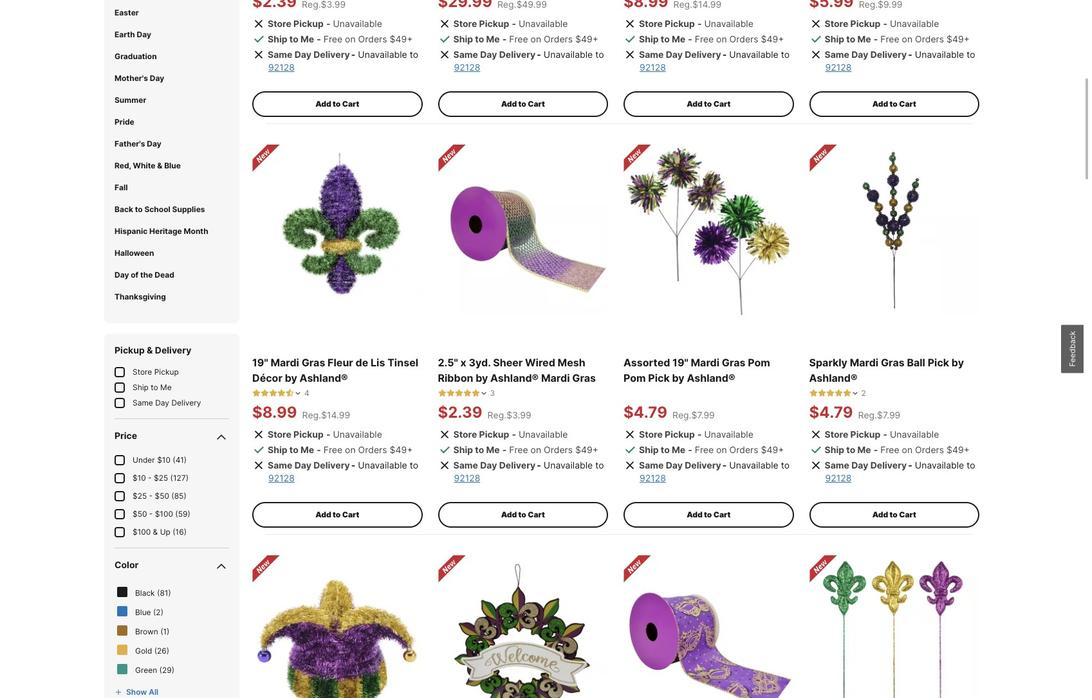 Task type: describe. For each thing, give the bounding box(es) containing it.
ashland® inside 19" mardi gras fleur de lis tinsel décor by ashland®
[[300, 371, 348, 384]]

gold
[[135, 646, 152, 656]]

2.5" x 3yd. sheer wired mesh ribbon by ashland® mardi gras link
[[438, 354, 608, 385]]

supplies
[[172, 204, 205, 213]]

ashland® inside sparkly mardi gras ball pick by ashland®
[[809, 371, 858, 384]]

mother's
[[115, 73, 148, 82]]

19" inside assorted 19" mardi gras pom pom pick by ashland®
[[673, 356, 688, 369]]

new image for 'assorted mardi gras fleur de lis pick by ashland&#xae;' image
[[809, 555, 838, 584]]

sparkly mardi gras ball pick by ashland® link
[[809, 354, 980, 385]]

day of the dead
[[115, 269, 174, 279]]

the
[[140, 269, 153, 279]]

sparkly mardi gras ball pick by ashland&#xae; image
[[809, 144, 980, 315]]

back to school supplies link
[[115, 204, 205, 213]]

assorted 19" mardi gras pom pom pick by ashland® link
[[624, 354, 794, 385]]

$4.79 for sparkly mardi gras ball pick by ashland&#xae; 'image'
[[809, 403, 853, 421]]

x
[[460, 356, 466, 369]]

green
[[135, 665, 157, 675]]

back to school supplies
[[115, 204, 205, 213]]

mardi inside assorted 19" mardi gras pom pom pick by ashland®
[[691, 356, 720, 369]]

1 tabler image from the left
[[261, 389, 269, 397]]

3 tabler image from the left
[[277, 389, 286, 397]]

white
[[133, 160, 155, 170]]

easter
[[115, 7, 139, 17]]

127
[[173, 473, 186, 482]]

& for delivery
[[147, 344, 153, 355]]

de
[[356, 356, 368, 369]]

graduation
[[115, 51, 157, 60]]

halloween
[[115, 248, 154, 257]]

red, white & blue button
[[104, 154, 239, 176]]

fall link
[[115, 182, 128, 192]]

gras inside 2.5" x 3yd. sheer wired mesh ribbon by ashland® mardi gras
[[572, 371, 596, 384]]

2.5&#x22; x 3yd. taffeta wired mask ribbon by ashland&#xae; mardi gras image
[[624, 555, 794, 699]]

pickup & delivery
[[115, 344, 191, 355]]

red,
[[115, 160, 131, 170]]

2.5"
[[438, 356, 458, 369]]

26
[[157, 646, 167, 656]]

41
[[175, 455, 184, 464]]

new image for assorted 19&#x22; mardi gras pom pom pick by ashland&#xae; image
[[624, 144, 652, 173]]

$2.39
[[438, 403, 482, 421]]

sheer
[[493, 356, 523, 369]]

81
[[160, 588, 168, 598]]

new image for sparkly mardi gras ball pick by ashland&#xae; 'image'
[[809, 144, 838, 173]]

reg.$3.99
[[488, 409, 531, 420]]

father's day
[[115, 138, 161, 148]]

mesh
[[558, 356, 585, 369]]

school
[[144, 204, 170, 213]]

0 horizontal spatial blue
[[135, 607, 151, 617]]

father's
[[115, 138, 145, 148]]

thanksgiving link
[[115, 291, 166, 301]]

mother's day
[[115, 73, 164, 82]]

( up 127
[[173, 455, 175, 464]]

earth
[[115, 29, 135, 38]]

easter button
[[104, 1, 239, 23]]

$4.79 for assorted 19&#x22; mardi gras pom pom pick by ashland&#xae; image
[[624, 403, 667, 421]]

$10 - $25 ( 127 )
[[133, 473, 189, 482]]

( down 85
[[175, 509, 178, 519]]

19&#x22; mardi gras fleur de lis tinsel d&#xe9;cor by ashland&#xae; image
[[252, 144, 422, 315]]

2.5" x 3yd. sheer wired mesh ribbon by ashland® mardi gras
[[438, 356, 596, 384]]

$8.99
[[252, 403, 297, 421]]

( right the up on the bottom left of the page
[[173, 527, 175, 537]]

blue ( 2 )
[[135, 607, 163, 617]]

2.5&#x22; x 3yd. sheer wired mesh ribbon by ashland&#xae; mardi gras image
[[438, 144, 608, 315]]

graduation link
[[115, 51, 157, 60]]

dead
[[155, 269, 174, 279]]

red, white & blue link
[[115, 160, 181, 170]]

wired
[[525, 356, 555, 369]]

hispanic
[[115, 226, 148, 235]]

( right black
[[157, 588, 160, 598]]

sparkly
[[809, 356, 848, 369]]

price
[[115, 430, 137, 441]]

assorted mardi gras fleur de lis pick by ashland&#xae; image
[[809, 555, 980, 699]]

19" mardi gras fleur de lis tinsel décor by ashland® link
[[252, 354, 422, 385]]

new image for 19&#x22; mardi gras fleur de lis tinsel d&#xe9;cor by ashland&#xae; 'image'
[[252, 144, 281, 173]]

3yd.
[[469, 356, 491, 369]]

& inside dropdown button
[[157, 160, 162, 170]]

under
[[133, 455, 155, 464]]

all
[[149, 687, 158, 697]]

mardi gras jester hat by ashland&#xae; image
[[252, 555, 422, 699]]

of
[[131, 269, 139, 279]]

brown
[[135, 627, 158, 636]]

month
[[184, 226, 208, 235]]

1
[[163, 627, 167, 636]]

0 vertical spatial pom
[[748, 356, 770, 369]]

& for up
[[153, 527, 158, 537]]

father's day button
[[104, 132, 239, 154]]

4 button
[[252, 388, 309, 398]]

blue inside red, white & blue dropdown button
[[164, 160, 181, 170]]

1 vertical spatial $50
[[133, 509, 147, 519]]

hispanic heritage month
[[115, 226, 208, 235]]

halloween link
[[115, 248, 154, 257]]

assorted
[[624, 356, 670, 369]]

19" mardi gras fleur de lis tinsel décor by ashland®
[[252, 356, 418, 384]]

under $10 ( 41 )
[[133, 455, 187, 464]]

3 button
[[438, 388, 495, 398]]

( right brown on the bottom of the page
[[160, 627, 163, 636]]

2 tabler image from the left
[[269, 389, 277, 397]]

tabler image inside 3 dialog
[[463, 389, 471, 397]]

gras inside 19" mardi gras fleur de lis tinsel décor by ashland®
[[302, 356, 325, 369]]

day inside 'dropdown button'
[[147, 138, 161, 148]]

day of the dead button
[[104, 264, 239, 286]]

( right green
[[159, 665, 162, 675]]

59
[[178, 509, 188, 519]]

color
[[115, 559, 139, 570]]

tabler image inside 2 dialog
[[826, 389, 834, 397]]

by inside sparkly mardi gras ball pick by ashland®
[[952, 356, 964, 369]]



Task type: locate. For each thing, give the bounding box(es) containing it.
1 horizontal spatial 2
[[861, 388, 866, 398]]

$50 down $25 - $50 ( 85 )
[[133, 509, 147, 519]]

85
[[174, 491, 184, 501]]

1 horizontal spatial $4.79
[[809, 403, 853, 421]]

0 vertical spatial $50
[[155, 491, 169, 501]]

0 vertical spatial 2
[[861, 388, 866, 398]]

1 vertical spatial pick
[[648, 371, 670, 384]]

( down black ( 81 )
[[153, 607, 156, 617]]

tabler image
[[252, 389, 261, 397], [286, 389, 294, 397], [438, 389, 446, 397], [446, 389, 455, 397], [455, 389, 463, 397], [471, 389, 480, 397], [809, 389, 818, 397], [818, 389, 826, 397], [834, 389, 843, 397], [843, 389, 851, 397], [115, 688, 122, 696]]

$4.79 reg.$7.99 for assorted 19&#x22; mardi gras pom pom pick by ashland&#xae; image
[[624, 403, 715, 421]]

mardi inside 2.5" x 3yd. sheer wired mesh ribbon by ashland® mardi gras
[[541, 371, 570, 384]]

earth day link
[[115, 29, 151, 38]]

ashland®
[[300, 371, 348, 384], [490, 371, 539, 384], [687, 371, 735, 384], [809, 371, 858, 384]]

store pickup - unavailable
[[268, 18, 382, 28], [453, 18, 568, 28], [639, 18, 753, 28], [825, 18, 939, 28], [268, 428, 382, 439], [453, 428, 568, 439], [639, 428, 753, 439], [825, 428, 939, 439]]

$4.79 down assorted
[[624, 403, 667, 421]]

3 dialog
[[438, 388, 495, 398]]

1 horizontal spatial pom
[[748, 356, 770, 369]]

heritage
[[149, 226, 182, 235]]

2 dialog
[[809, 388, 866, 398]]

0 horizontal spatial $50
[[133, 509, 147, 519]]

$4.79 reg.$7.99 for sparkly mardi gras ball pick by ashland&#xae; 'image'
[[809, 403, 901, 421]]

fall
[[115, 182, 128, 192]]

red, white & blue
[[115, 160, 181, 170]]

blue down father's day 'dropdown button'
[[164, 160, 181, 170]]

by inside assorted 19" mardi gras pom pom pick by ashland®
[[672, 371, 685, 384]]

gold ( 26 )
[[135, 646, 169, 656]]

sparkly mardi gras ball pick by ashland®
[[809, 356, 964, 384]]

0 horizontal spatial 19"
[[252, 356, 268, 369]]

pick right the ball
[[928, 356, 949, 369]]

show
[[126, 687, 147, 697]]

pick down assorted
[[648, 371, 670, 384]]

$4.79 reg.$7.99 down 2 dialog
[[809, 403, 901, 421]]

green ( 29 )
[[135, 665, 174, 675]]

day of the dead link
[[115, 269, 174, 279]]

$8.99 reg.$14.99
[[252, 403, 350, 421]]

$25 down $10 - $25 ( 127 ) at the bottom
[[133, 491, 147, 501]]

1 horizontal spatial reg.$7.99
[[858, 409, 901, 420]]

16
[[175, 527, 184, 537]]

reg.$14.99
[[302, 409, 350, 420]]

2 $4.79 from the left
[[809, 403, 853, 421]]

0 vertical spatial &
[[157, 160, 162, 170]]

ribbon
[[438, 371, 473, 384]]

2 button
[[809, 388, 866, 398]]

1 vertical spatial pom
[[624, 371, 646, 384]]

add to cart button
[[252, 91, 422, 117], [438, 91, 608, 117], [624, 91, 794, 117], [809, 91, 980, 117], [252, 502, 422, 528], [438, 502, 608, 528], [624, 502, 794, 528], [809, 502, 980, 528]]

0 horizontal spatial pom
[[624, 371, 646, 384]]

mardi inside 19" mardi gras fleur de lis tinsel décor by ashland®
[[271, 356, 299, 369]]

add to cart
[[315, 99, 359, 108], [501, 99, 545, 108], [687, 99, 731, 108], [872, 99, 916, 108], [315, 510, 359, 519], [501, 510, 545, 519], [687, 510, 731, 519], [872, 510, 916, 519]]

1 $4.79 reg.$7.99 from the left
[[624, 403, 715, 421]]

mardi down wired
[[541, 371, 570, 384]]

1 horizontal spatial $100
[[155, 509, 173, 519]]

$10 left '41'
[[157, 455, 171, 464]]

cart
[[342, 99, 359, 108], [528, 99, 545, 108], [714, 99, 731, 108], [899, 99, 916, 108], [342, 510, 359, 519], [528, 510, 545, 519], [714, 510, 731, 519], [899, 510, 916, 519]]

1 horizontal spatial 19"
[[673, 356, 688, 369]]

to inside dropdown button
[[135, 204, 143, 213]]

free
[[324, 33, 342, 44], [509, 33, 528, 44], [695, 33, 714, 44], [881, 33, 899, 44], [324, 444, 342, 455], [509, 444, 528, 455], [695, 444, 714, 455], [881, 444, 899, 455]]

3
[[490, 388, 495, 398]]

ship to me - free on orders $49+
[[268, 33, 413, 44], [453, 33, 598, 44], [639, 33, 784, 44], [825, 33, 970, 44], [268, 444, 413, 455], [453, 444, 598, 455], [639, 444, 784, 455], [825, 444, 970, 455]]

pick inside assorted 19" mardi gras pom pom pick by ashland®
[[648, 371, 670, 384]]

unavailable
[[333, 18, 382, 28], [519, 18, 568, 28], [704, 18, 753, 28], [890, 18, 939, 28], [358, 48, 407, 59], [544, 48, 593, 59], [729, 48, 779, 59], [915, 48, 964, 59], [333, 428, 382, 439], [519, 428, 568, 439], [704, 428, 753, 439], [890, 428, 939, 439], [358, 459, 407, 470], [544, 459, 593, 470], [729, 459, 779, 470], [915, 459, 964, 470]]

( down 127
[[171, 491, 174, 501]]

$4.79 reg.$7.99 down assorted 19" mardi gras pom pom pick by ashland®
[[624, 403, 715, 421]]

(
[[173, 455, 175, 464], [170, 473, 173, 482], [171, 491, 174, 501], [175, 509, 178, 519], [173, 527, 175, 537], [157, 588, 160, 598], [153, 607, 156, 617], [160, 627, 163, 636], [154, 646, 157, 656], [159, 665, 162, 675]]

new image for 2.5&#x22; x 3yd. taffeta wired mask ribbon by ashland&#xae; mardi gras image
[[624, 555, 652, 584]]

$100 up the up on the bottom left of the page
[[155, 509, 173, 519]]

me
[[301, 33, 314, 44], [486, 33, 500, 44], [672, 33, 686, 44], [858, 33, 871, 44], [160, 382, 172, 392], [301, 444, 314, 455], [486, 444, 500, 455], [672, 444, 686, 455], [858, 444, 871, 455]]

easter link
[[115, 7, 139, 17]]

1 horizontal spatial blue
[[164, 160, 181, 170]]

gras inside assorted 19" mardi gras pom pom pick by ashland®
[[722, 356, 746, 369]]

fall button
[[104, 176, 239, 198]]

up
[[160, 527, 170, 537]]

1 vertical spatial new image
[[438, 555, 466, 584]]

pride link
[[115, 116, 134, 126]]

reg.$7.99 down assorted 19" mardi gras pom pom pick by ashland®
[[673, 409, 715, 420]]

0 vertical spatial blue
[[164, 160, 181, 170]]

0 horizontal spatial 2
[[156, 607, 161, 617]]

& right white
[[157, 160, 162, 170]]

19" inside 19" mardi gras fleur de lis tinsel décor by ashland®
[[252, 356, 268, 369]]

summer link
[[115, 94, 146, 104]]

2 ashland® from the left
[[490, 371, 539, 384]]

black
[[135, 588, 155, 598]]

tabler image inside show all button
[[115, 688, 122, 696]]

hispanic heritage month link
[[115, 226, 208, 235]]

reg.$7.99 for assorted 19&#x22; mardi gras pom pom pick by ashland&#xae; image
[[673, 409, 715, 420]]

$100 & up ( 16 )
[[133, 527, 187, 537]]

$4.79 reg.$7.99
[[624, 403, 715, 421], [809, 403, 901, 421]]

new image for the mardi gras jester hat by ashland&#xae; image
[[252, 555, 281, 584]]

summer button
[[104, 89, 239, 111]]

& left the up on the bottom left of the page
[[153, 527, 158, 537]]

back to school supplies button
[[104, 198, 239, 220]]

new image for mardi gras welcome wreath wall accent by ashland&#xae; image
[[438, 555, 466, 584]]

1 ashland® from the left
[[300, 371, 348, 384]]

lis
[[371, 356, 385, 369]]

0 horizontal spatial $100
[[133, 527, 151, 537]]

by inside 19" mardi gras fleur de lis tinsel décor by ashland®
[[285, 371, 297, 384]]

reg.$7.99 for sparkly mardi gras ball pick by ashland&#xae; 'image'
[[858, 409, 901, 420]]

thanksgiving
[[115, 291, 166, 301]]

blue down black
[[135, 607, 151, 617]]

back
[[115, 204, 133, 213]]

pickup
[[294, 18, 324, 28], [479, 18, 509, 28], [665, 18, 695, 28], [851, 18, 881, 28], [115, 344, 145, 355], [154, 367, 179, 376], [294, 428, 324, 439], [479, 428, 509, 439], [665, 428, 695, 439], [851, 428, 881, 439]]

( down under $10 ( 41 )
[[170, 473, 173, 482]]

92128
[[268, 61, 295, 72], [454, 61, 480, 72], [640, 61, 666, 72], [825, 61, 852, 72], [268, 472, 295, 483], [454, 472, 480, 483], [640, 472, 666, 483], [825, 472, 852, 483]]

earth day
[[115, 29, 151, 38]]

hispanic heritage month button
[[104, 220, 239, 242]]

brown ( 1 )
[[135, 627, 170, 636]]

$10 down the under
[[133, 473, 146, 482]]

2 reg.$7.99 from the left
[[858, 409, 901, 420]]

& up store pickup
[[147, 344, 153, 355]]

1 vertical spatial $10
[[133, 473, 146, 482]]

ball
[[907, 356, 925, 369]]

pride
[[115, 116, 134, 126]]

0 horizontal spatial $25
[[133, 491, 147, 501]]

2 19" from the left
[[673, 356, 688, 369]]

new image
[[809, 144, 838, 173], [438, 555, 466, 584]]

0 horizontal spatial $4.79
[[624, 403, 667, 421]]

1 $4.79 from the left
[[624, 403, 667, 421]]

décor
[[252, 371, 283, 384]]

ashland® inside assorted 19" mardi gras pom pom pick by ashland®
[[687, 371, 735, 384]]

1 19" from the left
[[252, 356, 268, 369]]

2 $4.79 reg.$7.99 from the left
[[809, 403, 901, 421]]

father's day link
[[115, 138, 161, 148]]

blue
[[164, 160, 181, 170], [135, 607, 151, 617]]

pick
[[928, 356, 949, 369], [648, 371, 670, 384]]

4 dialog
[[252, 388, 309, 398]]

19" right assorted
[[673, 356, 688, 369]]

ashland® inside 2.5" x 3yd. sheer wired mesh ribbon by ashland® mardi gras
[[490, 371, 539, 384]]

day
[[137, 29, 151, 38], [295, 48, 311, 59], [480, 48, 497, 59], [666, 48, 683, 59], [852, 48, 868, 59], [150, 73, 164, 82], [147, 138, 161, 148], [115, 269, 129, 279], [155, 398, 169, 407], [295, 459, 311, 470], [480, 459, 497, 470], [666, 459, 683, 470], [852, 459, 868, 470]]

same day delivery - unavailable to 92128
[[268, 48, 418, 72], [453, 48, 604, 72], [639, 48, 790, 72], [825, 48, 975, 72], [268, 459, 418, 483], [453, 459, 604, 483], [639, 459, 790, 483], [825, 459, 975, 483]]

0 vertical spatial pick
[[928, 356, 949, 369]]

mardi right assorted
[[691, 356, 720, 369]]

19" up décor
[[252, 356, 268, 369]]

1 horizontal spatial $25
[[154, 473, 168, 482]]

2 inside dialog
[[861, 388, 866, 398]]

1 horizontal spatial $10
[[157, 455, 171, 464]]

by inside 2.5" x 3yd. sheer wired mesh ribbon by ashland® mardi gras
[[476, 371, 488, 384]]

2 vertical spatial &
[[153, 527, 158, 537]]

$50 left 85
[[155, 491, 169, 501]]

mother's day link
[[115, 73, 164, 82]]

1 vertical spatial blue
[[135, 607, 151, 617]]

29
[[162, 665, 172, 675]]

tabler image
[[261, 389, 269, 397], [269, 389, 277, 397], [277, 389, 286, 397], [463, 389, 471, 397], [826, 389, 834, 397]]

1 vertical spatial $25
[[133, 491, 147, 501]]

$100 left the up on the bottom left of the page
[[133, 527, 151, 537]]

mardi up décor
[[271, 356, 299, 369]]

0 vertical spatial new image
[[809, 144, 838, 173]]

19"
[[252, 356, 268, 369], [673, 356, 688, 369]]

4 tabler image from the left
[[463, 389, 471, 397]]

( right gold
[[154, 646, 157, 656]]

pick inside sparkly mardi gras ball pick by ashland®
[[928, 356, 949, 369]]

mardi gras welcome wreath wall accent by ashland&#xae; image
[[438, 555, 608, 699]]

2
[[861, 388, 866, 398], [156, 607, 161, 617]]

new image for the 2.5&#x22; x 3yd. sheer wired mesh ribbon by ashland&#xae; mardi gras image on the top of page
[[438, 144, 466, 173]]

$10
[[157, 455, 171, 464], [133, 473, 146, 482]]

black ( 81 )
[[135, 588, 171, 598]]

$25 - $50 ( 85 )
[[133, 491, 186, 501]]

1 horizontal spatial $50
[[155, 491, 169, 501]]

mardi right sparkly
[[850, 356, 879, 369]]

0 horizontal spatial reg.$7.99
[[673, 409, 715, 420]]

5 tabler image from the left
[[826, 389, 834, 397]]

2 down sparkly mardi gras ball pick by ashland®
[[861, 388, 866, 398]]

1 reg.$7.99 from the left
[[673, 409, 715, 420]]

0 horizontal spatial $4.79 reg.$7.99
[[624, 403, 715, 421]]

ship to me
[[133, 382, 172, 392]]

0 vertical spatial $10
[[157, 455, 171, 464]]

$4.79 down 2 dialog
[[809, 403, 853, 421]]

new image
[[252, 144, 281, 173], [438, 144, 466, 173], [624, 144, 652, 173], [252, 555, 281, 584], [624, 555, 652, 584], [809, 555, 838, 584]]

$2.39 reg.$3.99
[[438, 403, 531, 421]]

to
[[289, 33, 298, 44], [475, 33, 484, 44], [661, 33, 670, 44], [846, 33, 855, 44], [410, 48, 418, 59], [595, 48, 604, 59], [781, 48, 790, 59], [967, 48, 975, 59], [333, 99, 341, 108], [518, 99, 526, 108], [704, 99, 712, 108], [890, 99, 898, 108], [135, 204, 143, 213], [151, 382, 158, 392], [289, 444, 298, 455], [475, 444, 484, 455], [661, 444, 670, 455], [846, 444, 855, 455], [410, 459, 418, 470], [595, 459, 604, 470], [781, 459, 790, 470], [967, 459, 975, 470], [333, 510, 341, 519], [518, 510, 526, 519], [704, 510, 712, 519], [890, 510, 898, 519]]

$100
[[155, 509, 173, 519], [133, 527, 151, 537]]

0 horizontal spatial new image
[[438, 555, 466, 584]]

0 vertical spatial $25
[[154, 473, 168, 482]]

same day delivery
[[133, 398, 201, 407]]

1 vertical spatial $100
[[133, 527, 151, 537]]

summer
[[115, 94, 146, 104]]

1 horizontal spatial pick
[[928, 356, 949, 369]]

gras inside sparkly mardi gras ball pick by ashland®
[[881, 356, 905, 369]]

0 horizontal spatial $10
[[133, 473, 146, 482]]

graduation button
[[104, 45, 239, 67]]

1 vertical spatial 2
[[156, 607, 161, 617]]

$49+
[[390, 33, 413, 44], [575, 33, 598, 44], [761, 33, 784, 44], [947, 33, 970, 44], [390, 444, 413, 455], [575, 444, 598, 455], [761, 444, 784, 455], [947, 444, 970, 455]]

earth day button
[[104, 23, 239, 45]]

orders
[[358, 33, 387, 44], [544, 33, 573, 44], [730, 33, 758, 44], [915, 33, 944, 44], [358, 444, 387, 455], [544, 444, 573, 455], [730, 444, 758, 455], [915, 444, 944, 455]]

0 horizontal spatial pick
[[648, 371, 670, 384]]

gras
[[302, 356, 325, 369], [722, 356, 746, 369], [881, 356, 905, 369], [572, 371, 596, 384]]

show all button
[[115, 687, 158, 697]]

1 horizontal spatial $4.79 reg.$7.99
[[809, 403, 901, 421]]

delivery
[[314, 48, 350, 59], [499, 48, 536, 59], [685, 48, 721, 59], [871, 48, 907, 59], [155, 344, 191, 355], [171, 398, 201, 407], [314, 459, 350, 470], [499, 459, 536, 470], [685, 459, 721, 470], [871, 459, 907, 470]]

fleur
[[328, 356, 353, 369]]

$25 down under $10 ( 41 )
[[154, 473, 168, 482]]

0 vertical spatial $100
[[155, 509, 173, 519]]

1 vertical spatial &
[[147, 344, 153, 355]]

4 ashland® from the left
[[809, 371, 858, 384]]

2 down black ( 81 )
[[156, 607, 161, 617]]

1 horizontal spatial new image
[[809, 144, 838, 173]]

mardi inside sparkly mardi gras ball pick by ashland®
[[850, 356, 879, 369]]

mother's day button
[[104, 67, 239, 89]]

3 ashland® from the left
[[687, 371, 735, 384]]

reg.$7.99 down sparkly mardi gras ball pick by ashland®
[[858, 409, 901, 420]]

assorted 19&#x22; mardi gras pom pom pick by ashland&#xae; image
[[624, 144, 794, 315]]



Task type: vqa. For each thing, say whether or not it's contained in the screenshot.


